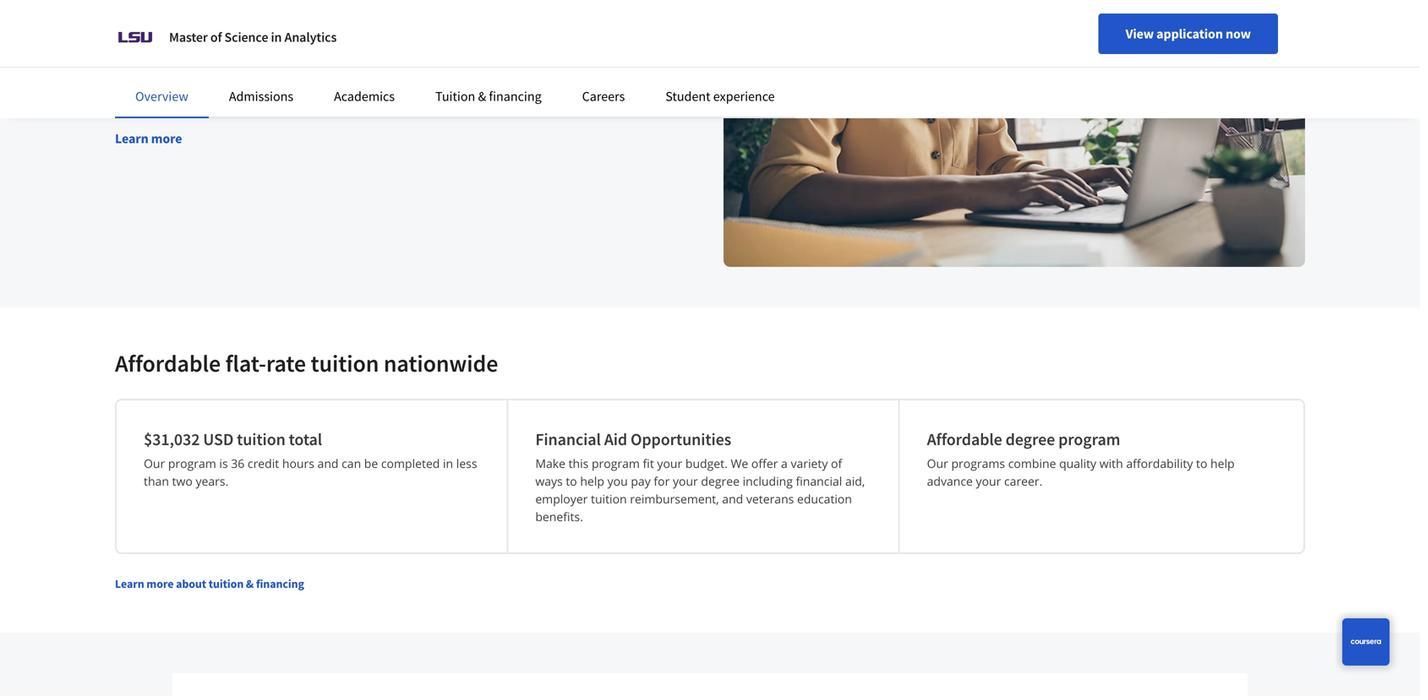 Task type: locate. For each thing, give the bounding box(es) containing it.
organization's
[[524, 7, 603, 24]]

field up the operations.
[[601, 0, 626, 3]]

0 horizontal spatial that
[[171, 88, 194, 105]]

equips
[[312, 68, 350, 85]]

now inside button
[[1226, 25, 1252, 42]]

analytics
[[285, 29, 337, 46]]

to down this
[[566, 474, 577, 490]]

and left can
[[318, 456, 339, 472]]

needs
[[656, 0, 690, 3]]

and right business
[[280, 88, 302, 105]]

make
[[303, 7, 335, 24], [542, 68, 573, 85]]

1 vertical spatial financing
[[256, 577, 304, 592]]

data-
[[576, 68, 605, 85]]

a
[[781, 456, 788, 472]]

1 vertical spatial is
[[219, 456, 228, 472]]

operations.
[[606, 7, 670, 24]]

sharpen
[[448, 47, 494, 64]]

is inside "$31,032 usd tuition total our program is 36 credit hours and can be completed in less than two years."
[[219, 456, 228, 472]]

0 vertical spatial &
[[444, 27, 452, 44]]

be
[[568, 88, 582, 105], [364, 456, 378, 472]]

academics link
[[334, 88, 395, 105]]

for inside as our use of technology continues to grow, so does the field of analytics. nearly every field now needs trained professionals to read and make sense of data that is critical to an organization's operations. through the stephenson department of entrepreneurship & information systems in the e. j. ourso college of business, lsu online provides options for you to sharpen your analytics skills with our 100% online ms in analytics. this degree equips graduates with advanced skills to make data-driven decisions that meet business and operational demands so your skills will always be in demand.
[[392, 47, 407, 64]]

in left less on the left bottom
[[443, 456, 453, 472]]

our down the ourso
[[637, 47, 657, 64]]

program inside financial aid opportunities make this program fit your budget. we offer a variety of ways to help you pay for your degree including financial aid, employer tuition reimbursement, and veterans education benefits.
[[592, 456, 640, 472]]

1 horizontal spatial be
[[568, 88, 582, 105]]

affordable degree program list item
[[900, 401, 1292, 553]]

variety
[[791, 456, 828, 472]]

you inside financial aid opportunities make this program fit your budget. we offer a variety of ways to help you pay for your degree including financial aid, employer tuition reimbursement, and veterans education benefits.
[[608, 474, 628, 490]]

1 horizontal spatial with
[[610, 47, 635, 64]]

does
[[378, 0, 405, 3]]

0 horizontal spatial affordable
[[115, 349, 221, 378]]

to down analytics.
[[493, 7, 504, 24]]

louisiana state university logo image
[[115, 17, 156, 58]]

0 vertical spatial for
[[392, 47, 407, 64]]

rate
[[266, 349, 306, 378]]

for down 'entrepreneurship'
[[392, 47, 407, 64]]

1 horizontal spatial field
[[601, 0, 626, 3]]

e.
[[609, 27, 620, 44]]

0 vertical spatial now
[[628, 0, 653, 3]]

experience
[[714, 88, 775, 105]]

0 vertical spatial is
[[440, 7, 449, 24]]

1 vertical spatial skills
[[497, 68, 525, 85]]

0 vertical spatial that
[[414, 7, 437, 24]]

learn for learn more about tuition & financing
[[115, 577, 144, 592]]

1 field from the left
[[429, 0, 454, 3]]

degree inside as our use of technology continues to grow, so does the field of analytics. nearly every field now needs trained professionals to read and make sense of data that is critical to an organization's operations. through the stephenson department of entrepreneurship & information systems in the e. j. ourso college of business, lsu online provides options for you to sharpen your analytics skills with our 100% online ms in analytics. this degree equips graduates with advanced skills to make data-driven decisions that meet business and operational demands so your skills will always be in demand.
[[270, 68, 309, 85]]

tuition
[[311, 349, 379, 378], [237, 429, 286, 450], [591, 491, 627, 507], [209, 577, 244, 592]]

programs
[[952, 456, 1006, 472]]

tuition right rate
[[311, 349, 379, 378]]

of up provides
[[328, 27, 340, 44]]

through
[[115, 27, 163, 44]]

learn
[[115, 130, 149, 147], [115, 577, 144, 592]]

program for make
[[592, 456, 640, 472]]

0 horizontal spatial be
[[364, 456, 378, 472]]

& down advanced
[[478, 88, 486, 105]]

data
[[386, 7, 411, 24]]

&
[[444, 27, 452, 44], [478, 88, 486, 105], [246, 577, 254, 592]]

0 vertical spatial affordable
[[115, 349, 221, 378]]

so right demands
[[429, 88, 442, 105]]

2 vertical spatial &
[[246, 577, 254, 592]]

1 horizontal spatial affordable
[[927, 429, 1003, 450]]

1 vertical spatial learn
[[115, 577, 144, 592]]

technology
[[190, 0, 253, 3]]

financial aid opportunities list item
[[509, 401, 900, 553]]

1 learn from the top
[[115, 130, 149, 147]]

the
[[408, 0, 427, 3], [166, 27, 184, 44], [588, 27, 607, 44]]

as our use of technology continues to grow, so does the field of analytics. nearly every field now needs trained professionals to read and make sense of data that is critical to an organization's operations. through the stephenson department of entrepreneurship & information systems in the e. j. ourso college of business, lsu online provides options for you to sharpen your analytics skills with our 100% online ms in analytics. this degree equips graduates with advanced skills to make data-driven decisions that meet business and operational demands so your skills will always be in demand.
[[115, 0, 691, 105]]

0 horizontal spatial program
[[168, 456, 216, 472]]

1 horizontal spatial now
[[1226, 25, 1252, 42]]

to up always
[[527, 68, 539, 85]]

0 horizontal spatial for
[[392, 47, 407, 64]]

for right pay
[[654, 474, 670, 490]]

program inside affordable degree program our programs combine quality with affordability to help advance your career.
[[1059, 429, 1121, 450]]

program inside "$31,032 usd tuition total our program is 36 credit hours and can be completed in less than two years."
[[168, 456, 216, 472]]

affordable up programs on the bottom right of page
[[927, 429, 1003, 450]]

skills
[[579, 47, 607, 64], [497, 68, 525, 85], [473, 88, 501, 105]]

systems
[[525, 27, 572, 44]]

advance
[[927, 474, 973, 490]]

0 vertical spatial with
[[610, 47, 635, 64]]

your down programs on the bottom right of page
[[976, 474, 1002, 490]]

0 vertical spatial degree
[[270, 68, 309, 85]]

skills up data-
[[579, 47, 607, 64]]

affordable up the $31,032
[[115, 349, 221, 378]]

0 vertical spatial our
[[131, 0, 150, 3]]

decisions
[[115, 88, 168, 105]]

quality
[[1060, 456, 1097, 472]]

tuition up credit
[[237, 429, 286, 450]]

more down overview link
[[151, 130, 182, 147]]

the left "e."
[[588, 27, 607, 44]]

flat-
[[225, 349, 266, 378]]

2 horizontal spatial with
[[1100, 456, 1124, 472]]

of up critical
[[457, 0, 468, 3]]

now inside as our use of technology continues to grow, so does the field of analytics. nearly every field now needs trained professionals to read and make sense of data that is critical to an organization's operations. through the stephenson department of entrepreneurship & information systems in the e. j. ourso college of business, lsu online provides options for you to sharpen your analytics skills with our 100% online ms in analytics. this degree equips graduates with advanced skills to make data-driven decisions that meet business and operational demands so your skills will always be in demand.
[[628, 0, 653, 3]]

help inside affordable degree program our programs combine quality with affordability to help advance your career.
[[1211, 456, 1235, 472]]

our up advance
[[927, 456, 949, 472]]

1 vertical spatial more
[[147, 577, 174, 592]]

our
[[144, 456, 165, 472], [927, 456, 949, 472]]

1 horizontal spatial that
[[414, 7, 437, 24]]

list containing $31,032 usd tuition total
[[115, 399, 1306, 555]]

1 horizontal spatial our
[[637, 47, 657, 64]]

1 vertical spatial &
[[478, 88, 486, 105]]

that right data
[[414, 7, 437, 24]]

tuition inside financial aid opportunities make this program fit your budget. we offer a variety of ways to help you pay for your degree including financial aid, employer tuition reimbursement, and veterans education benefits.
[[591, 491, 627, 507]]

0 horizontal spatial &
[[246, 577, 254, 592]]

our up than
[[144, 456, 165, 472]]

more left the about
[[147, 577, 174, 592]]

program up quality
[[1059, 429, 1121, 450]]

student
[[666, 88, 711, 105]]

field
[[429, 0, 454, 3], [601, 0, 626, 3]]

department
[[257, 27, 326, 44]]

information
[[455, 27, 522, 44]]

of up financial
[[831, 456, 842, 472]]

1 horizontal spatial help
[[1211, 456, 1235, 472]]

make
[[536, 456, 566, 472]]

0 vertical spatial help
[[1211, 456, 1235, 472]]

2 horizontal spatial program
[[1059, 429, 1121, 450]]

0 horizontal spatial financing
[[256, 577, 304, 592]]

in right ms on the left of the page
[[173, 68, 184, 85]]

help right affordability
[[1211, 456, 1235, 472]]

0 vertical spatial more
[[151, 130, 182, 147]]

your
[[497, 47, 523, 64], [444, 88, 470, 105], [657, 456, 683, 472], [673, 474, 698, 490], [976, 474, 1002, 490]]

1 vertical spatial help
[[580, 474, 605, 490]]

1 vertical spatial now
[[1226, 25, 1252, 42]]

1 vertical spatial you
[[608, 474, 628, 490]]

with right quality
[[1100, 456, 1124, 472]]

degree up combine
[[1006, 429, 1056, 450]]

about
[[176, 577, 206, 592]]

2 horizontal spatial &
[[478, 88, 486, 105]]

to inside financial aid opportunities make this program fit your budget. we offer a variety of ways to help you pay for your degree including financial aid, employer tuition reimbursement, and veterans education benefits.
[[566, 474, 577, 490]]

of
[[176, 0, 187, 3], [457, 0, 468, 3], [372, 7, 383, 24], [328, 27, 340, 44], [210, 29, 222, 46], [160, 47, 171, 64], [831, 456, 842, 472]]

aid,
[[846, 474, 865, 490]]

now right application
[[1226, 25, 1252, 42]]

0 horizontal spatial make
[[303, 7, 335, 24]]

you down 'entrepreneurship'
[[410, 47, 431, 64]]

tuition right employer
[[591, 491, 627, 507]]

1 horizontal spatial degree
[[701, 474, 740, 490]]

1 vertical spatial so
[[429, 88, 442, 105]]

0 horizontal spatial degree
[[270, 68, 309, 85]]

1 vertical spatial for
[[654, 474, 670, 490]]

careers link
[[582, 88, 625, 105]]

employer
[[536, 491, 588, 507]]

degree down the budget.
[[701, 474, 740, 490]]

be right can
[[364, 456, 378, 472]]

of down the does
[[372, 7, 383, 24]]

learn down decisions
[[115, 130, 149, 147]]

j.
[[623, 27, 632, 44]]

more
[[151, 130, 182, 147], [147, 577, 174, 592]]

make down analytics
[[542, 68, 573, 85]]

now up the operations.
[[628, 0, 653, 3]]

0 horizontal spatial help
[[580, 474, 605, 490]]

financing
[[489, 88, 542, 105], [256, 577, 304, 592]]

0 vertical spatial be
[[568, 88, 582, 105]]

list
[[115, 399, 1306, 555]]

that
[[414, 7, 437, 24], [171, 88, 194, 105]]

trained
[[115, 7, 156, 24]]

1 horizontal spatial the
[[408, 0, 427, 3]]

1 horizontal spatial you
[[608, 474, 628, 490]]

you left pay
[[608, 474, 628, 490]]

0 horizontal spatial field
[[429, 0, 454, 3]]

education
[[797, 491, 852, 507]]

is left 36 on the bottom
[[219, 456, 228, 472]]

the down professionals
[[166, 27, 184, 44]]

1 horizontal spatial &
[[444, 27, 452, 44]]

for
[[392, 47, 407, 64], [654, 474, 670, 490]]

0 vertical spatial you
[[410, 47, 431, 64]]

two
[[172, 474, 193, 490]]

0 horizontal spatial our
[[144, 456, 165, 472]]

program down aid
[[592, 456, 640, 472]]

2 horizontal spatial degree
[[1006, 429, 1056, 450]]

0 vertical spatial make
[[303, 7, 335, 24]]

program for total
[[168, 456, 216, 472]]

2 field from the left
[[601, 0, 626, 3]]

1 horizontal spatial financing
[[489, 88, 542, 105]]

student experience
[[666, 88, 775, 105]]

1 vertical spatial degree
[[1006, 429, 1056, 450]]

is left critical
[[440, 7, 449, 24]]

0 horizontal spatial the
[[166, 27, 184, 44]]

the up data
[[408, 0, 427, 3]]

affordable for affordable degree program our programs combine quality with affordability to help advance your career.
[[927, 429, 1003, 450]]

$31,032 usd tuition total list item
[[117, 401, 509, 553]]

be down data-
[[568, 88, 582, 105]]

careers
[[582, 88, 625, 105]]

1 vertical spatial be
[[364, 456, 378, 472]]

in up online
[[271, 29, 282, 46]]

1 vertical spatial make
[[542, 68, 573, 85]]

2 learn from the top
[[115, 577, 144, 592]]

that left meet
[[171, 88, 194, 105]]

this
[[569, 456, 589, 472]]

an
[[507, 7, 521, 24]]

with up driven
[[610, 47, 635, 64]]

program up two
[[168, 456, 216, 472]]

2 vertical spatial with
[[1100, 456, 1124, 472]]

help
[[1211, 456, 1235, 472], [580, 474, 605, 490]]

degree inside affordable degree program our programs combine quality with affordability to help advance your career.
[[1006, 429, 1056, 450]]

your right fit
[[657, 456, 683, 472]]

make up analytics
[[303, 7, 335, 24]]

0 vertical spatial financing
[[489, 88, 542, 105]]

1 our from the left
[[144, 456, 165, 472]]

and
[[279, 7, 301, 24], [280, 88, 302, 105], [318, 456, 339, 472], [722, 491, 744, 507]]

0 vertical spatial so
[[362, 0, 375, 3]]

2 our from the left
[[927, 456, 949, 472]]

0 horizontal spatial so
[[362, 0, 375, 3]]

2 vertical spatial degree
[[701, 474, 740, 490]]

for inside financial aid opportunities make this program fit your budget. we offer a variety of ways to help you pay for your degree including financial aid, employer tuition reimbursement, and veterans education benefits.
[[654, 474, 670, 490]]

continues
[[256, 0, 311, 3]]

affordable inside affordable degree program our programs combine quality with affordability to help advance your career.
[[927, 429, 1003, 450]]

ourso
[[635, 27, 669, 44]]

1 horizontal spatial is
[[440, 7, 449, 24]]

0 horizontal spatial you
[[410, 47, 431, 64]]

field up critical
[[429, 0, 454, 3]]

financial
[[536, 429, 601, 450]]

tuition
[[436, 88, 476, 105]]

1 horizontal spatial program
[[592, 456, 640, 472]]

of inside financial aid opportunities make this program fit your budget. we offer a variety of ways to help you pay for your degree including financial aid, employer tuition reimbursement, and veterans education benefits.
[[831, 456, 842, 472]]

1 vertical spatial affordable
[[927, 429, 1003, 450]]

reimbursement,
[[630, 491, 719, 507]]

our
[[131, 0, 150, 3], [637, 47, 657, 64]]

our up trained
[[131, 0, 150, 3]]

help down this
[[580, 474, 605, 490]]

0 horizontal spatial is
[[219, 456, 228, 472]]

admissions
[[229, 88, 294, 105]]

0 horizontal spatial with
[[411, 68, 436, 85]]

0 horizontal spatial now
[[628, 0, 653, 3]]

with up demands
[[411, 68, 436, 85]]

& down critical
[[444, 27, 452, 44]]

learn left the about
[[115, 577, 144, 592]]

0 vertical spatial learn
[[115, 130, 149, 147]]

tuition & financing
[[436, 88, 542, 105]]

and down we
[[722, 491, 744, 507]]

1 horizontal spatial for
[[654, 474, 670, 490]]

100%
[[659, 47, 691, 64]]

view application now button
[[1099, 14, 1279, 54]]

1 vertical spatial that
[[171, 88, 194, 105]]

degree down online
[[270, 68, 309, 85]]

so up sense
[[362, 0, 375, 3]]

skills up will
[[497, 68, 525, 85]]

skills left will
[[473, 88, 501, 105]]

1 horizontal spatial our
[[927, 456, 949, 472]]

& right the about
[[246, 577, 254, 592]]

to right affordability
[[1197, 456, 1208, 472]]



Task type: vqa. For each thing, say whether or not it's contained in the screenshot.


Task type: describe. For each thing, give the bounding box(es) containing it.
view
[[1126, 25, 1154, 42]]

& inside as our use of technology continues to grow, so does the field of analytics. nearly every field now needs trained professionals to read and make sense of data that is critical to an organization's operations. through the stephenson department of entrepreneurship & information systems in the e. j. ourso college of business, lsu online provides options for you to sharpen your analytics skills with our 100% online ms in analytics. this degree equips graduates with advanced skills to make data-driven decisions that meet business and operational demands so your skills will always be in demand.
[[444, 27, 452, 44]]

application
[[1157, 25, 1224, 42]]

read
[[251, 7, 276, 24]]

your up reimbursement,
[[673, 474, 698, 490]]

benefits.
[[536, 509, 583, 525]]

admissions link
[[229, 88, 294, 105]]

help inside financial aid opportunities make this program fit your budget. we offer a variety of ways to help you pay for your degree including financial aid, employer tuition reimbursement, and veterans education benefits.
[[580, 474, 605, 490]]

in down data-
[[585, 88, 595, 105]]

we
[[731, 456, 749, 472]]

demand.
[[598, 88, 649, 105]]

entrepreneurship
[[342, 27, 441, 44]]

driven
[[605, 68, 641, 85]]

critical
[[452, 7, 490, 24]]

completed
[[381, 456, 440, 472]]

36
[[231, 456, 245, 472]]

your down advanced
[[444, 88, 470, 105]]

to left read
[[236, 7, 248, 24]]

be inside as our use of technology continues to grow, so does the field of analytics. nearly every field now needs trained professionals to read and make sense of data that is critical to an organization's operations. through the stephenson department of entrepreneurship & information systems in the e. j. ourso college of business, lsu online provides options for you to sharpen your analytics skills with our 100% online ms in analytics. this degree equips graduates with advanced skills to make data-driven decisions that meet business and operational demands so your skills will always be in demand.
[[568, 88, 582, 105]]

financial aid opportunities make this program fit your budget. we offer a variety of ways to help you pay for your degree including financial aid, employer tuition reimbursement, and veterans education benefits.
[[536, 429, 865, 525]]

your down information
[[497, 47, 523, 64]]

learn for learn more
[[115, 130, 149, 147]]

career.
[[1005, 474, 1043, 490]]

your inside affordable degree program our programs combine quality with affordability to help advance your career.
[[976, 474, 1002, 490]]

meet
[[197, 88, 226, 105]]

tuition right the about
[[209, 577, 244, 592]]

of up business,
[[210, 29, 222, 46]]

in inside "$31,032 usd tuition total our program is 36 credit hours and can be completed in less than two years."
[[443, 456, 453, 472]]

1 horizontal spatial make
[[542, 68, 573, 85]]

analytics.
[[187, 68, 241, 85]]

learn more about tuition & financing
[[115, 577, 304, 592]]

affordability
[[1127, 456, 1194, 472]]

affordable for affordable flat-rate tuition nationwide
[[115, 349, 221, 378]]

overview
[[135, 88, 188, 105]]

college
[[115, 47, 157, 64]]

online
[[254, 47, 292, 64]]

our inside "$31,032 usd tuition total our program is 36 credit hours and can be completed in less than two years."
[[144, 456, 165, 472]]

grow,
[[329, 0, 360, 3]]

ms
[[153, 68, 170, 85]]

as
[[115, 0, 128, 3]]

tuition & financing link
[[436, 88, 542, 105]]

view application now
[[1126, 25, 1252, 42]]

always
[[526, 88, 565, 105]]

affordable degree program our programs combine quality with affordability to help advance your career.
[[927, 429, 1235, 490]]

fit
[[643, 456, 654, 472]]

2 horizontal spatial the
[[588, 27, 607, 44]]

usd
[[203, 429, 234, 450]]

0 vertical spatial skills
[[579, 47, 607, 64]]

our inside affordable degree program our programs combine quality with affordability to help advance your career.
[[927, 456, 949, 472]]

advanced
[[439, 68, 494, 85]]

years.
[[196, 474, 229, 490]]

student experience link
[[666, 88, 775, 105]]

in down organization's
[[575, 27, 585, 44]]

and inside "$31,032 usd tuition total our program is 36 credit hours and can be completed in less than two years."
[[318, 456, 339, 472]]

learn more
[[115, 130, 182, 147]]

degree inside financial aid opportunities make this program fit your budget. we offer a variety of ways to help you pay for your degree including financial aid, employer tuition reimbursement, and veterans education benefits.
[[701, 474, 740, 490]]

opportunities
[[631, 429, 732, 450]]

you inside as our use of technology continues to grow, so does the field of analytics. nearly every field now needs trained professionals to read and make sense of data that is critical to an organization's operations. through the stephenson department of entrepreneurship & information systems in the e. j. ourso college of business, lsu online provides options for you to sharpen your analytics skills with our 100% online ms in analytics. this degree equips graduates with advanced skills to make data-driven decisions that meet business and operational demands so your skills will always be in demand.
[[410, 47, 431, 64]]

1 vertical spatial with
[[411, 68, 436, 85]]

this
[[244, 68, 267, 85]]

science
[[225, 29, 268, 46]]

credit
[[248, 456, 279, 472]]

tuition inside "$31,032 usd tuition total our program is 36 credit hours and can be completed in less than two years."
[[237, 429, 286, 450]]

than
[[144, 474, 169, 490]]

and inside financial aid opportunities make this program fit your budget. we offer a variety of ways to help you pay for your degree including financial aid, employer tuition reimbursement, and veterans education benefits.
[[722, 491, 744, 507]]

be inside "$31,032 usd tuition total our program is 36 credit hours and can be completed in less than two years."
[[364, 456, 378, 472]]

sense
[[337, 7, 369, 24]]

hours
[[282, 456, 315, 472]]

nearly
[[528, 0, 564, 3]]

use
[[153, 0, 173, 3]]

overview link
[[135, 88, 188, 105]]

master
[[169, 29, 208, 46]]

analytics.
[[471, 0, 525, 3]]

less
[[456, 456, 477, 472]]

0 horizontal spatial our
[[131, 0, 150, 3]]

total
[[289, 429, 322, 450]]

1 horizontal spatial so
[[429, 88, 442, 105]]

provides
[[294, 47, 343, 64]]

operational
[[305, 88, 370, 105]]

and down continues
[[279, 7, 301, 24]]

professionals
[[158, 7, 234, 24]]

aid
[[604, 429, 628, 450]]

$31,032 usd tuition total our program is 36 credit hours and can be completed in less than two years.
[[144, 429, 477, 490]]

affordable flat-rate tuition nationwide
[[115, 349, 498, 378]]

of right use at the left of the page
[[176, 0, 187, 3]]

more for learn more
[[151, 130, 182, 147]]

offer
[[752, 456, 778, 472]]

more for learn more about tuition & financing
[[147, 577, 174, 592]]

master of science in analytics
[[169, 29, 337, 46]]

of up ms on the left of the page
[[160, 47, 171, 64]]

can
[[342, 456, 361, 472]]

analytics
[[525, 47, 576, 64]]

including
[[743, 474, 793, 490]]

to inside affordable degree program our programs combine quality with affordability to help advance your career.
[[1197, 456, 1208, 472]]

lsu
[[229, 47, 252, 64]]

2 vertical spatial skills
[[473, 88, 501, 105]]

to left 'sharpen'
[[434, 47, 446, 64]]

graduates
[[352, 68, 409, 85]]

business
[[228, 88, 278, 105]]

every
[[567, 0, 598, 3]]

ways
[[536, 474, 563, 490]]

to left grow,
[[314, 0, 326, 3]]

nationwide
[[384, 349, 498, 378]]

stephenson
[[187, 27, 255, 44]]

demands
[[373, 88, 426, 105]]

budget.
[[686, 456, 728, 472]]

online
[[115, 68, 151, 85]]

options
[[346, 47, 389, 64]]

with inside affordable degree program our programs combine quality with affordability to help advance your career.
[[1100, 456, 1124, 472]]

veterans
[[747, 491, 794, 507]]

is inside as our use of technology continues to grow, so does the field of analytics. nearly every field now needs trained professionals to read and make sense of data that is critical to an organization's operations. through the stephenson department of entrepreneurship & information systems in the e. j. ourso college of business, lsu online provides options for you to sharpen your analytics skills with our 100% online ms in analytics. this degree equips graduates with advanced skills to make data-driven decisions that meet business and operational demands so your skills will always be in demand.
[[440, 7, 449, 24]]

learn more link
[[115, 130, 182, 147]]

$31,032
[[144, 429, 200, 450]]

1 vertical spatial our
[[637, 47, 657, 64]]



